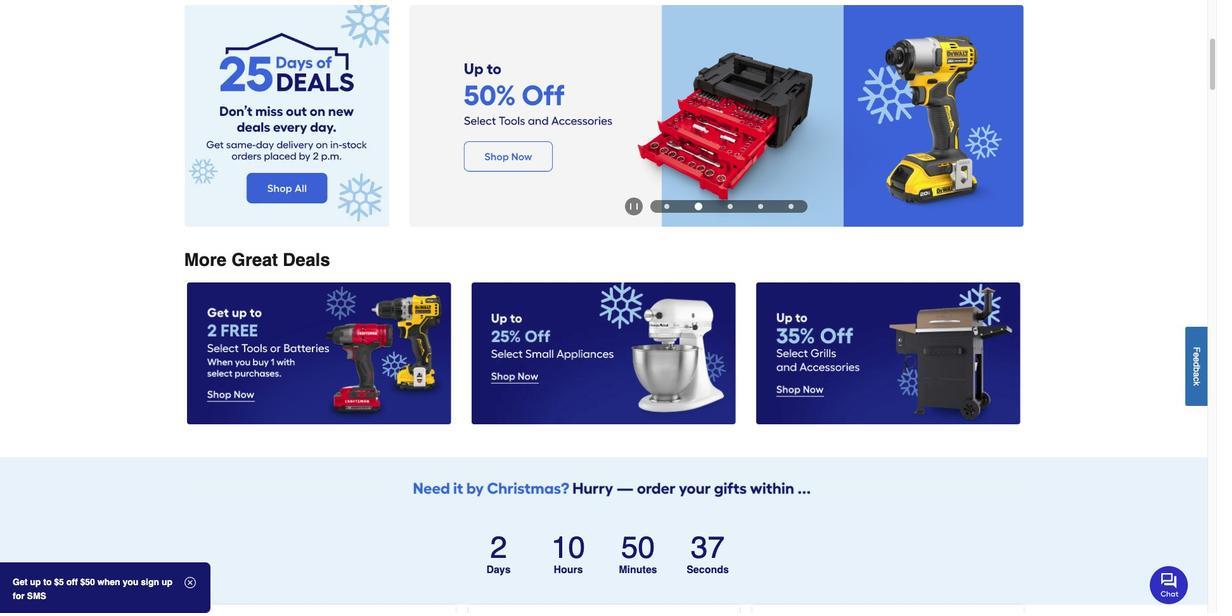 Task type: describe. For each thing, give the bounding box(es) containing it.
arrow right image
[[1000, 116, 1013, 129]]

great
[[232, 250, 278, 270]]

c
[[1192, 377, 1202, 382]]

seconds
[[687, 565, 729, 577]]

10 hours
[[552, 531, 585, 577]]

2 up from the left
[[162, 578, 173, 588]]

37 seconds
[[687, 531, 729, 577]]

b
[[1192, 367, 1202, 372]]

need it by christmas? hurry. order your gifts within. image
[[184, 468, 1024, 499]]

off
[[66, 578, 78, 588]]

2 e from the top
[[1192, 357, 1202, 362]]

2 days
[[487, 531, 511, 577]]

when
[[98, 578, 120, 588]]

scroll to item #4 element
[[746, 204, 776, 209]]

k
[[1192, 382, 1202, 386]]

more
[[184, 250, 227, 270]]

a
[[1192, 372, 1202, 377]]

deals
[[283, 250, 330, 270]]

scroll to item #5 element
[[776, 204, 807, 209]]

2
[[490, 531, 507, 566]]

hours
[[554, 565, 583, 577]]

d
[[1192, 362, 1202, 367]]

get up to 2 free select tools or batteries when you buy 1 with select purchases. image
[[187, 283, 451, 425]]

more great deals
[[184, 250, 330, 270]]

f e e d b a c k
[[1192, 347, 1202, 386]]

chat invite button image
[[1150, 566, 1189, 605]]

f e e d b a c k button
[[1186, 327, 1208, 406]]

get
[[13, 578, 27, 588]]

for
[[13, 592, 25, 602]]

37
[[691, 531, 725, 566]]

up to 25 percent off select small appliances. image
[[472, 283, 736, 425]]



Task type: locate. For each thing, give the bounding box(es) containing it.
1 up from the left
[[30, 578, 41, 588]]

minutes
[[619, 565, 657, 577]]

10
[[552, 531, 585, 566]]

to
[[43, 578, 52, 588]]

25 days of deals. don't miss deals every day. same-day delivery on in-stock orders placed by 2 p m. image
[[184, 5, 389, 227]]

scroll to item #3 element
[[715, 204, 746, 209]]

timer
[[462, 531, 746, 583]]

get up to $5 off $50 when you sign up for sms
[[13, 578, 173, 602]]

scroll to item #2 element
[[682, 203, 715, 210]]

scroll to item #1 element
[[652, 204, 682, 209]]

you
[[123, 578, 138, 588]]

up to 35 percent off select grills and accessories. image
[[757, 283, 1021, 425]]

up left the to in the bottom left of the page
[[30, 578, 41, 588]]

e
[[1192, 353, 1202, 357], [1192, 357, 1202, 362]]

50 minutes
[[619, 531, 657, 577]]

up right the 'sign'
[[162, 578, 173, 588]]

timer containing 2
[[462, 531, 746, 583]]

sign
[[141, 578, 159, 588]]

$50
[[80, 578, 95, 588]]

$5
[[54, 578, 64, 588]]

1 horizontal spatial up
[[162, 578, 173, 588]]

e up the "b"
[[1192, 357, 1202, 362]]

sms
[[27, 592, 46, 602]]

f
[[1192, 347, 1202, 353]]

50
[[621, 531, 655, 566]]

days
[[487, 565, 511, 577]]

up to 50 percent off select tools and accessories. image
[[409, 5, 1024, 227]]

0 horizontal spatial up
[[30, 578, 41, 588]]

e up d
[[1192, 353, 1202, 357]]

up
[[30, 578, 41, 588], [162, 578, 173, 588]]

1 e from the top
[[1192, 353, 1202, 357]]



Task type: vqa. For each thing, say whether or not it's contained in the screenshot.
black
no



